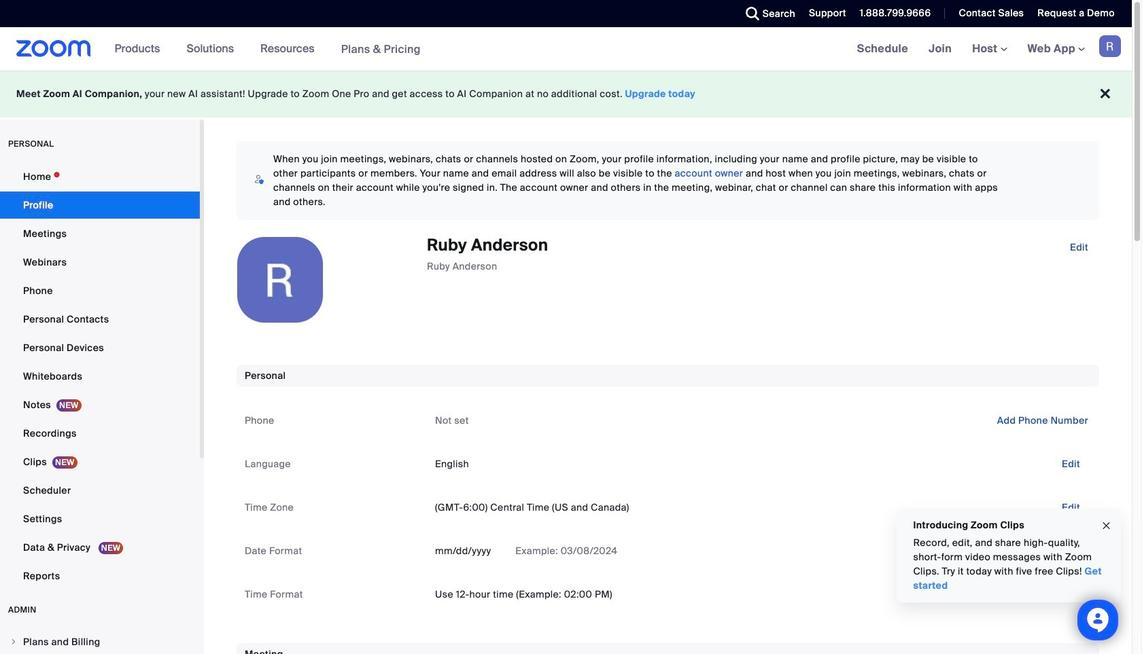 Task type: locate. For each thing, give the bounding box(es) containing it.
banner
[[0, 27, 1132, 71]]

footer
[[0, 71, 1132, 118]]

menu item
[[0, 630, 200, 655]]

zoom logo image
[[16, 40, 91, 57]]

personal menu menu
[[0, 163, 200, 591]]

meetings navigation
[[847, 27, 1132, 71]]



Task type: describe. For each thing, give the bounding box(es) containing it.
product information navigation
[[104, 27, 431, 71]]

user photo image
[[237, 237, 323, 323]]

close image
[[1101, 518, 1112, 534]]

edit user photo image
[[269, 274, 291, 286]]

profile picture image
[[1099, 35, 1121, 57]]

right image
[[10, 638, 18, 647]]



Task type: vqa. For each thing, say whether or not it's contained in the screenshot.
Reports
no



